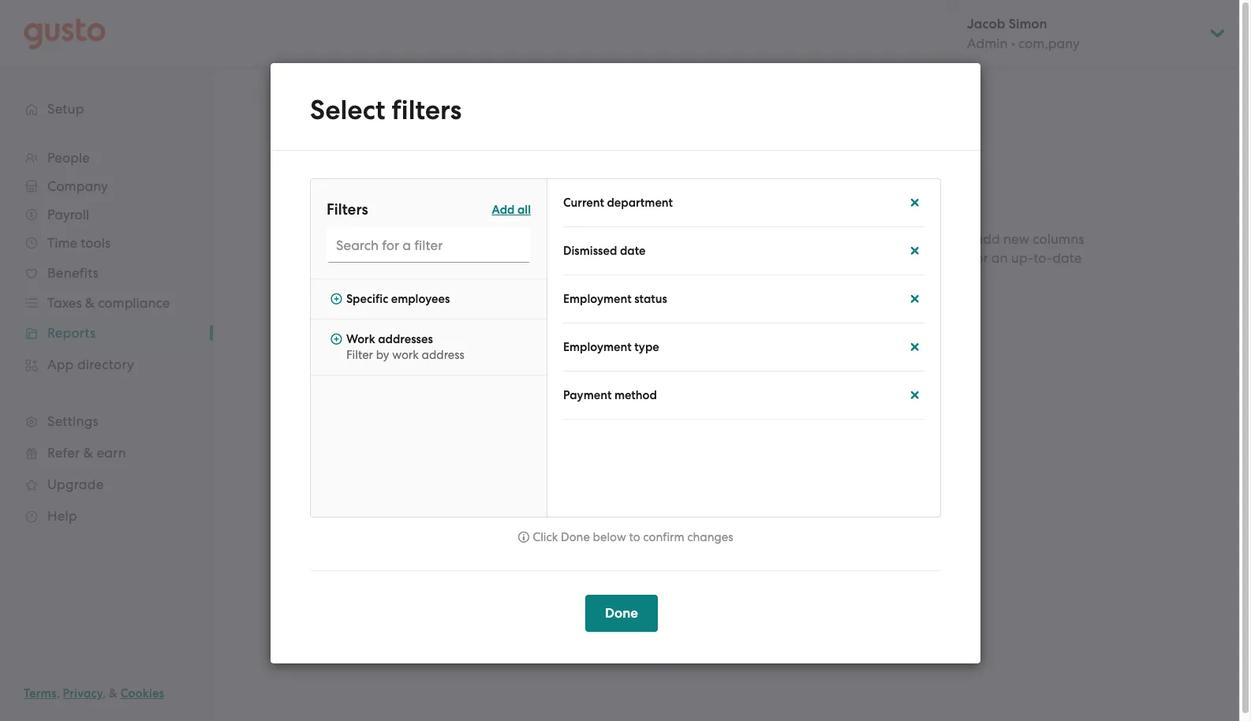 Task type: locate. For each thing, give the bounding box(es) containing it.
add
[[492, 202, 515, 217], [286, 304, 312, 320]]

if
[[938, 231, 946, 247]]

x image for current department
[[909, 196, 921, 210]]

, left &
[[103, 687, 106, 701]]

remove
[[369, 304, 415, 320]]

3 x image from the top
[[909, 292, 921, 306]]

circle plus image
[[331, 292, 342, 306], [331, 332, 342, 346]]

x image for employment type
[[909, 340, 921, 354]]

columns up period
[[344, 88, 395, 104]]

employment
[[563, 292, 632, 306], [563, 340, 632, 354]]

1 vertical spatial select
[[305, 366, 341, 383]]

cookies button
[[121, 684, 164, 703]]

0 vertical spatial circle plus image
[[331, 292, 342, 306]]

the down we'll
[[286, 191, 306, 207]]

date
[[511, 172, 541, 188], [620, 244, 646, 258], [1053, 250, 1082, 266]]

1 vertical spatial of
[[797, 231, 810, 247]]

x image up report.
[[909, 196, 921, 210]]

to right the below
[[629, 530, 641, 545]]

, left privacy link
[[57, 687, 60, 701]]

columns inside button
[[344, 88, 395, 104]]

1 employment from the top
[[563, 292, 632, 306]]

1 vertical spatial done
[[605, 605, 638, 622]]

2 x image from the top
[[909, 388, 921, 402]]

we'll show data based on the check date of the payrolls within the selected time period.
[[286, 172, 557, 207]]

1 vertical spatial columns
[[1033, 231, 1085, 247]]

select down match
[[305, 366, 341, 383]]

select filters
[[310, 94, 462, 126]]

filters inside document
[[327, 200, 368, 219]]

add for add all
[[492, 202, 515, 217]]

2 x image from the top
[[909, 244, 921, 258]]

1 horizontal spatial done
[[605, 605, 638, 622]]

filters up on
[[392, 94, 462, 126]]

the up selected
[[449, 172, 469, 188]]

list containing specific employees
[[311, 279, 547, 376]]

select
[[305, 88, 341, 104], [305, 366, 341, 383]]

your
[[813, 231, 841, 247], [888, 250, 916, 266], [329, 323, 356, 339], [447, 447, 474, 463]]

to left "view"
[[399, 447, 412, 463]]

home image
[[24, 18, 106, 49]]

0 vertical spatial filters
[[327, 200, 368, 219]]

done right click
[[561, 530, 590, 545]]

select columns button
[[286, 87, 395, 108]]

employment up payment
[[563, 340, 632, 354]]

1 vertical spatial circle plus image
[[331, 332, 342, 346]]

add all
[[492, 202, 531, 217]]

filters inside add filters to remove any rows that don't match your filter criteria.
[[315, 304, 349, 320]]

add inside button
[[492, 202, 515, 217]]

circle plus image left specific at the top of the page
[[331, 292, 342, 306]]

select filters document
[[271, 63, 981, 664]]

filters inside "button"
[[344, 366, 379, 383]]

0 horizontal spatial add
[[286, 304, 312, 320]]

1 vertical spatial x image
[[909, 244, 921, 258]]

of up sure
[[797, 231, 810, 247]]

0 vertical spatial you
[[949, 231, 972, 247]]

filters down show
[[327, 200, 368, 219]]

filters inside document
[[392, 94, 462, 126]]

preview right 'generate'
[[899, 328, 950, 344]]

0 horizontal spatial done
[[561, 530, 590, 545]]

of inside view a preview of your custom report. if you add new columns or filters, make sure to refresh your preview for an up-to-date view.
[[797, 231, 810, 247]]

filters up match
[[286, 276, 328, 294]]

2 employment from the top
[[563, 340, 632, 354]]

1 horizontal spatial you
[[949, 231, 972, 247]]

select columns
[[305, 88, 395, 104]]

1 vertical spatial you
[[338, 447, 361, 463]]

generate preview
[[835, 328, 950, 344]]

click done below to confirm changes
[[533, 530, 734, 545]]

preview down if
[[919, 250, 968, 266]]

0 vertical spatial select
[[305, 88, 341, 104]]

x image
[[909, 196, 921, 210], [909, 244, 921, 258], [909, 292, 921, 306]]

filters
[[327, 200, 368, 219], [286, 276, 328, 294]]

list
[[548, 179, 941, 485], [311, 279, 547, 376]]

payment method
[[563, 388, 657, 402]]

1 horizontal spatial columns
[[1033, 231, 1085, 247]]

0 vertical spatial x image
[[909, 340, 921, 354]]

period
[[324, 141, 369, 159]]

done down click done below to confirm changes
[[605, 605, 638, 622]]

select inside "button"
[[305, 366, 341, 383]]

select for select filters
[[305, 366, 341, 383]]

1 vertical spatial x image
[[909, 388, 921, 402]]

employment down dismissed date on the top of page
[[563, 292, 632, 306]]

0 vertical spatial employment
[[563, 292, 632, 306]]

0 horizontal spatial ,
[[57, 687, 60, 701]]

your up filter
[[329, 323, 356, 339]]

1 vertical spatial filters
[[315, 304, 349, 320]]

preview
[[901, 196, 967, 217], [745, 231, 794, 247], [919, 250, 968, 266], [899, 328, 950, 344]]

add all button
[[492, 199, 531, 220]]

department
[[607, 196, 673, 210]]

employment status
[[563, 292, 668, 306]]

2 vertical spatial x image
[[909, 292, 921, 306]]

1 horizontal spatial of
[[797, 231, 810, 247]]

done
[[561, 530, 590, 545], [605, 605, 638, 622]]

date right "up-" at right top
[[1053, 250, 1082, 266]]

payment
[[563, 388, 612, 402]]

1 horizontal spatial ,
[[103, 687, 106, 701]]

0 vertical spatial x image
[[909, 196, 921, 210]]

0 vertical spatial add
[[492, 202, 515, 217]]

account menu element
[[947, 0, 1228, 67]]

filters,
[[718, 250, 756, 266]]

1 vertical spatial filters
[[286, 276, 328, 294]]

2 horizontal spatial date
[[1053, 250, 1082, 266]]

period.
[[513, 191, 557, 207]]

the down based
[[403, 191, 424, 207]]

x image
[[909, 340, 921, 354], [909, 388, 921, 402]]

you right do
[[338, 447, 361, 463]]

to-
[[1034, 250, 1053, 266]]

1 horizontal spatial list
[[548, 179, 941, 485]]

1 select from the top
[[305, 88, 341, 104]]

to inside view a preview of your custom report. if you add new columns or filters, make sure to refresh your preview for an up-to-date view.
[[826, 250, 839, 266]]

your up sure
[[813, 231, 841, 247]]

date right dismissed
[[620, 244, 646, 258]]

make
[[759, 250, 794, 266]]

dismissed date
[[563, 244, 646, 258]]

add filters to remove any rows that don't match your filter criteria.
[[286, 304, 538, 339]]

add up match
[[286, 304, 312, 320]]

refresh
[[842, 250, 885, 266]]

of up period.
[[544, 172, 557, 188]]

x image right 'generate'
[[909, 340, 921, 354]]

1 vertical spatial add
[[286, 304, 312, 320]]

terms
[[24, 687, 57, 701]]

1 x image from the top
[[909, 196, 921, 210]]

status
[[635, 292, 668, 306]]

filters up match
[[315, 304, 349, 320]]

preview up if
[[901, 196, 967, 217]]

0 vertical spatial of
[[544, 172, 557, 188]]

x image down generate preview button at the right top of the page
[[909, 388, 921, 402]]

you inside view a preview of your custom report. if you add new columns or filters, make sure to refresh your preview for an up-to-date view.
[[949, 231, 972, 247]]

columns up to-
[[1033, 231, 1085, 247]]

filters for select
[[392, 94, 462, 126]]

1 vertical spatial employment
[[563, 340, 632, 354]]

filters down filter
[[344, 366, 379, 383]]

x image up generate preview
[[909, 292, 921, 306]]

add inside add filters to remove any rows that don't match your filter criteria.
[[286, 304, 312, 320]]

preview up make
[[745, 231, 794, 247]]

0 horizontal spatial date
[[511, 172, 541, 188]]

work
[[346, 332, 375, 346]]

view.
[[877, 269, 908, 285]]

0 vertical spatial done
[[561, 530, 590, 545]]

x image for employment status
[[909, 292, 921, 306]]

you
[[949, 231, 972, 247], [338, 447, 361, 463]]

,
[[57, 687, 60, 701], [103, 687, 106, 701]]

how do you want to view your report?
[[286, 447, 523, 463]]

0 horizontal spatial columns
[[344, 88, 395, 104]]

1 horizontal spatial add
[[492, 202, 515, 217]]

click
[[533, 530, 558, 545]]

the
[[449, 172, 469, 188], [286, 191, 306, 207], [403, 191, 424, 207]]

select inside button
[[305, 88, 341, 104]]

you right if
[[949, 231, 972, 247]]

0 horizontal spatial of
[[544, 172, 557, 188]]

date up period.
[[511, 172, 541, 188]]

date inside view a preview of your custom report. if you add new columns or filters, make sure to refresh your preview for an up-to-date view.
[[1053, 250, 1082, 266]]

select up time period
[[305, 88, 341, 104]]

2 select from the top
[[305, 366, 341, 383]]

add left all
[[492, 202, 515, 217]]

2 , from the left
[[103, 687, 106, 701]]

0 vertical spatial filters
[[392, 94, 462, 126]]

1 horizontal spatial date
[[620, 244, 646, 258]]

add
[[975, 231, 1000, 247]]

0 horizontal spatial list
[[311, 279, 547, 376]]

2 vertical spatial filters
[[344, 366, 379, 383]]

columns
[[344, 88, 395, 104], [1033, 231, 1085, 247]]

to up filter
[[353, 304, 366, 320]]

1 x image from the top
[[909, 340, 921, 354]]

to
[[826, 250, 839, 266], [353, 304, 366, 320], [399, 447, 412, 463], [629, 530, 641, 545]]

preview inside button
[[899, 328, 950, 344]]

0 horizontal spatial you
[[338, 447, 361, 463]]

2 circle plus image from the top
[[331, 332, 342, 346]]

1 , from the left
[[57, 687, 60, 701]]

excel
[[313, 554, 344, 571]]

within
[[362, 191, 400, 207]]

criteria.
[[392, 323, 439, 339]]

how
[[286, 447, 315, 463]]

of
[[544, 172, 557, 188], [797, 231, 810, 247]]

select for select columns
[[305, 88, 341, 104]]

0 vertical spatial columns
[[344, 88, 395, 104]]

your up view.
[[888, 250, 916, 266]]

to right sure
[[826, 250, 839, 266]]

circle plus image left work
[[331, 332, 342, 346]]

filters for add
[[315, 304, 349, 320]]

x image left if
[[909, 244, 921, 258]]



Task type: vqa. For each thing, say whether or not it's contained in the screenshot.
Add within add filters to remove any rows that don't match your filter criteria.
yes



Task type: describe. For each thing, give the bounding box(es) containing it.
current
[[563, 196, 604, 210]]

work
[[392, 348, 419, 362]]

view a preview of your custom report. if you add new columns or filters, make sure to refresh your preview for an up-to-date view.
[[700, 231, 1085, 285]]

1 horizontal spatial the
[[403, 191, 424, 207]]

generate
[[835, 328, 895, 344]]

payrolls
[[310, 191, 359, 207]]

cookies
[[121, 687, 164, 701]]

report.
[[892, 231, 934, 247]]

no report preview
[[818, 196, 967, 217]]

done inside "done" button
[[605, 605, 638, 622]]

date inside list
[[620, 244, 646, 258]]

x image for dismissed date
[[909, 244, 921, 258]]

employment type
[[563, 340, 660, 354]]

view
[[415, 447, 443, 463]]

an
[[992, 250, 1008, 266]]

check
[[473, 172, 508, 188]]

below
[[593, 530, 626, 545]]

custom
[[844, 231, 889, 247]]

specific
[[346, 292, 388, 306]]

terms link
[[24, 687, 57, 701]]

view
[[700, 231, 730, 247]]

&
[[109, 687, 118, 701]]

by
[[376, 348, 389, 362]]

employment for employment type
[[563, 340, 632, 354]]

privacy
[[63, 687, 103, 701]]

up-
[[1012, 250, 1034, 266]]

don't
[[506, 304, 538, 320]]

do
[[318, 447, 334, 463]]

current department
[[563, 196, 673, 210]]

addresses
[[378, 332, 433, 346]]

generate preview button
[[816, 318, 969, 356]]

filter
[[360, 323, 388, 339]]

want
[[364, 447, 396, 463]]

all
[[518, 202, 531, 217]]

of inside we'll show data based on the check date of the payrolls within the selected time period.
[[544, 172, 557, 188]]

your right "view"
[[447, 447, 474, 463]]

dismissed
[[563, 244, 617, 258]]

selected
[[427, 191, 479, 207]]

filters for select
[[344, 366, 379, 383]]

to inside add filters to remove any rows that don't match your filter criteria.
[[353, 304, 366, 320]]

x image for payment method
[[909, 388, 921, 402]]

to inside the select filters document
[[629, 530, 641, 545]]

sure
[[797, 250, 823, 266]]

columns inside view a preview of your custom report. if you add new columns or filters, make sure to refresh your preview for an up-to-date view.
[[1033, 231, 1085, 247]]

on
[[430, 172, 446, 188]]

1 circle plus image from the top
[[331, 292, 342, 306]]

any
[[418, 304, 442, 320]]

employees
[[391, 292, 450, 306]]

add for add filters to remove any rows that don't match your filter criteria.
[[286, 304, 312, 320]]

that
[[477, 304, 503, 320]]

0 horizontal spatial the
[[286, 191, 306, 207]]

select filters button
[[286, 365, 379, 387]]

report?
[[478, 447, 523, 463]]

select
[[310, 94, 385, 126]]

specific employees
[[346, 292, 450, 306]]

based
[[388, 172, 426, 188]]

we'll
[[286, 172, 315, 188]]

date inside we'll show data based on the check date of the payrolls within the selected time period.
[[511, 172, 541, 188]]

type
[[635, 340, 660, 354]]

time
[[286, 141, 320, 159]]

show
[[319, 172, 351, 188]]

circle info image
[[518, 530, 530, 545]]

or
[[702, 250, 715, 266]]

confirm
[[643, 530, 685, 545]]

your inside add filters to remove any rows that don't match your filter criteria.
[[329, 323, 356, 339]]

list containing current department
[[548, 179, 941, 485]]

method
[[615, 388, 657, 402]]

employment for employment status
[[563, 292, 632, 306]]

terms , privacy , & cookies
[[24, 687, 164, 701]]

work addresses filter by work address
[[346, 332, 465, 362]]

privacy link
[[63, 687, 103, 701]]

done button
[[586, 595, 658, 632]]

filter
[[346, 348, 373, 362]]

time period
[[286, 141, 369, 159]]

address
[[422, 348, 465, 362]]

rows
[[445, 304, 474, 320]]

a
[[733, 231, 742, 247]]

time
[[482, 191, 510, 207]]

2 horizontal spatial the
[[449, 172, 469, 188]]

data
[[354, 172, 384, 188]]

format
[[286, 420, 337, 438]]

Search for a filter search field
[[327, 228, 531, 263]]

no
[[818, 196, 842, 217]]

select filters
[[305, 366, 379, 383]]

changes
[[688, 530, 734, 545]]

new
[[1004, 231, 1030, 247]]

report
[[846, 196, 897, 217]]

match
[[286, 323, 326, 339]]

for
[[971, 250, 989, 266]]



